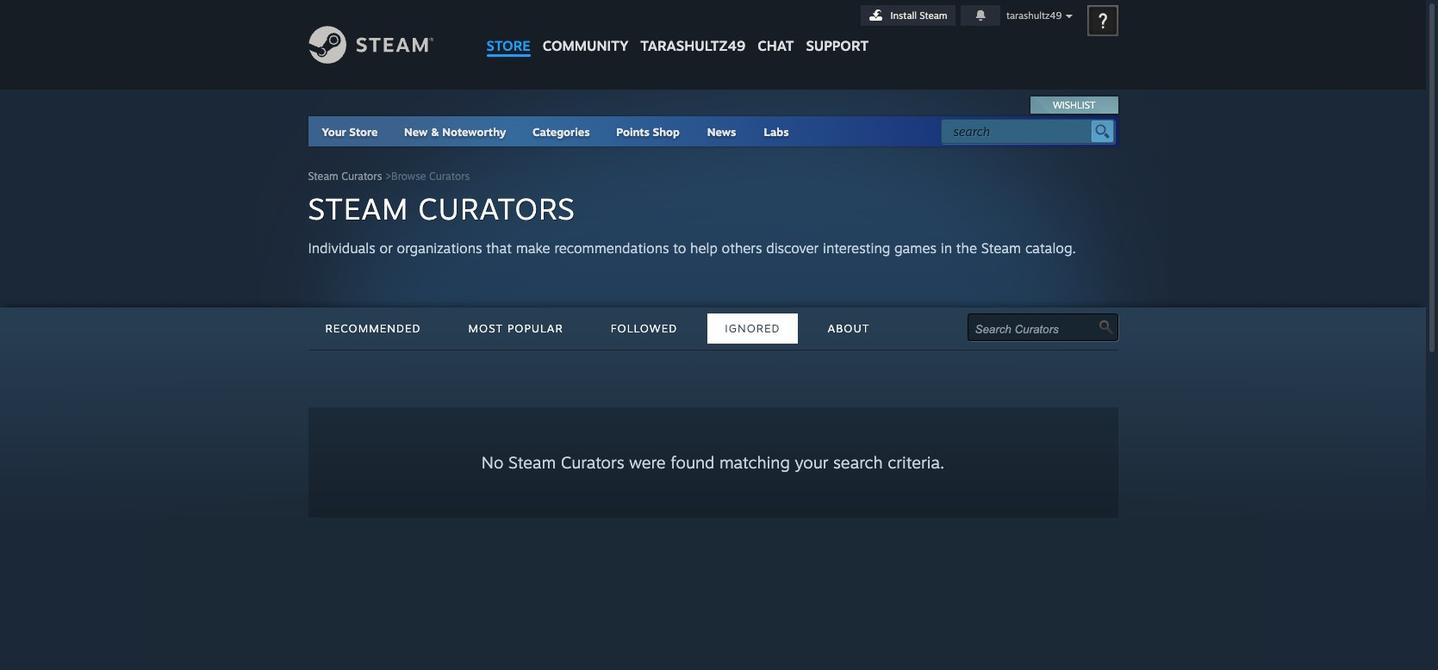 Task type: locate. For each thing, give the bounding box(es) containing it.
no steam curators were found matching your search criteria.
[[482, 453, 945, 473]]

curators
[[342, 170, 382, 183], [429, 170, 470, 183], [418, 190, 576, 227], [561, 453, 625, 473]]

about
[[828, 322, 870, 335]]

store
[[487, 37, 531, 54]]

labs link
[[750, 116, 803, 147]]

labs
[[764, 125, 789, 139]]

tarashultz49 link
[[635, 0, 752, 62]]

new & noteworthy
[[404, 125, 506, 139]]

install
[[891, 9, 917, 22]]

browse
[[391, 170, 426, 183]]

found
[[671, 453, 715, 473]]

no
[[482, 453, 504, 473]]

others
[[722, 240, 762, 257]]

recommended link
[[308, 314, 438, 344]]

0 horizontal spatial tarashultz49
[[641, 37, 746, 54]]

&
[[431, 125, 439, 139]]

new & noteworthy link
[[404, 125, 506, 139]]

news
[[707, 125, 737, 139]]

curators up that
[[418, 190, 576, 227]]

recommended
[[325, 322, 421, 335]]

curators up steam curators
[[429, 170, 470, 183]]

points
[[616, 125, 650, 139]]

steam right install
[[920, 9, 948, 22]]

most
[[469, 322, 504, 335]]

games
[[895, 240, 937, 257]]

curators left were
[[561, 453, 625, 473]]

store
[[349, 125, 378, 139]]

shop
[[653, 125, 680, 139]]

steam
[[920, 9, 948, 22], [308, 170, 339, 183], [308, 190, 409, 227], [981, 240, 1022, 257], [509, 453, 556, 473]]

noteworthy
[[442, 125, 506, 139]]

steam right no
[[509, 453, 556, 473]]

tarashultz49 inside tarashultz49 link
[[641, 37, 746, 54]]

your
[[322, 125, 346, 139]]

None image field
[[1099, 321, 1113, 334]]

help
[[691, 240, 718, 257]]

tarashultz49
[[1007, 9, 1062, 22], [641, 37, 746, 54]]

chat
[[758, 37, 794, 54]]

0 vertical spatial tarashultz49
[[1007, 9, 1062, 22]]

in
[[941, 240, 953, 257]]

were
[[629, 453, 666, 473]]

the
[[957, 240, 977, 257]]

most popular link
[[451, 314, 581, 344]]

individuals or organizations that make recommendations to help others discover interesting games in the steam catalog.
[[308, 240, 1076, 257]]

steam down your
[[308, 170, 339, 183]]

steam down steam curators link
[[308, 190, 409, 227]]

or
[[380, 240, 393, 257]]

1 vertical spatial tarashultz49
[[641, 37, 746, 54]]

None text field
[[975, 323, 1100, 336]]

wishlist link
[[1032, 97, 1118, 114]]

1 horizontal spatial tarashultz49
[[1007, 9, 1062, 22]]

followed
[[611, 322, 678, 335]]

followed link
[[594, 314, 695, 344]]

steam inside install steam link
[[920, 9, 948, 22]]

steam curators
[[308, 190, 576, 227]]

steam right the
[[981, 240, 1022, 257]]



Task type: describe. For each thing, give the bounding box(es) containing it.
categories link
[[533, 125, 590, 139]]

search text field
[[954, 121, 1087, 143]]

points shop
[[616, 125, 680, 139]]

curators left ">"
[[342, 170, 382, 183]]

categories
[[533, 125, 590, 139]]

your store
[[322, 125, 378, 139]]

make
[[516, 240, 551, 257]]

steam curators > browse curators
[[308, 170, 470, 183]]

criteria.
[[888, 453, 945, 473]]

>
[[385, 170, 391, 183]]

support link
[[800, 0, 875, 59]]

that
[[486, 240, 512, 257]]

recommendations
[[555, 240, 669, 257]]

your store link
[[322, 125, 378, 139]]

install steam link
[[861, 5, 956, 26]]

most popular
[[469, 322, 564, 335]]

discover
[[766, 240, 819, 257]]

points shop link
[[603, 116, 694, 147]]

chat link
[[752, 0, 800, 59]]

support
[[806, 37, 869, 54]]

ignored
[[725, 322, 781, 335]]

organizations
[[397, 240, 482, 257]]

popular
[[508, 322, 564, 335]]

community link
[[537, 0, 635, 62]]

news link
[[694, 116, 750, 147]]

store link
[[481, 0, 537, 62]]

catalog.
[[1026, 240, 1076, 257]]

ignored link
[[708, 314, 798, 344]]

wishlist
[[1053, 99, 1096, 111]]

individuals
[[308, 240, 376, 257]]

matching
[[720, 453, 790, 473]]

community
[[543, 37, 629, 54]]

new
[[404, 125, 428, 139]]

interesting
[[823, 240, 891, 257]]

your
[[795, 453, 829, 473]]

steam curators link
[[308, 170, 382, 183]]

install steam
[[891, 9, 948, 22]]

search
[[834, 453, 883, 473]]

to
[[673, 240, 686, 257]]

about link
[[811, 314, 887, 344]]



Task type: vqa. For each thing, say whether or not it's contained in the screenshot.
or
yes



